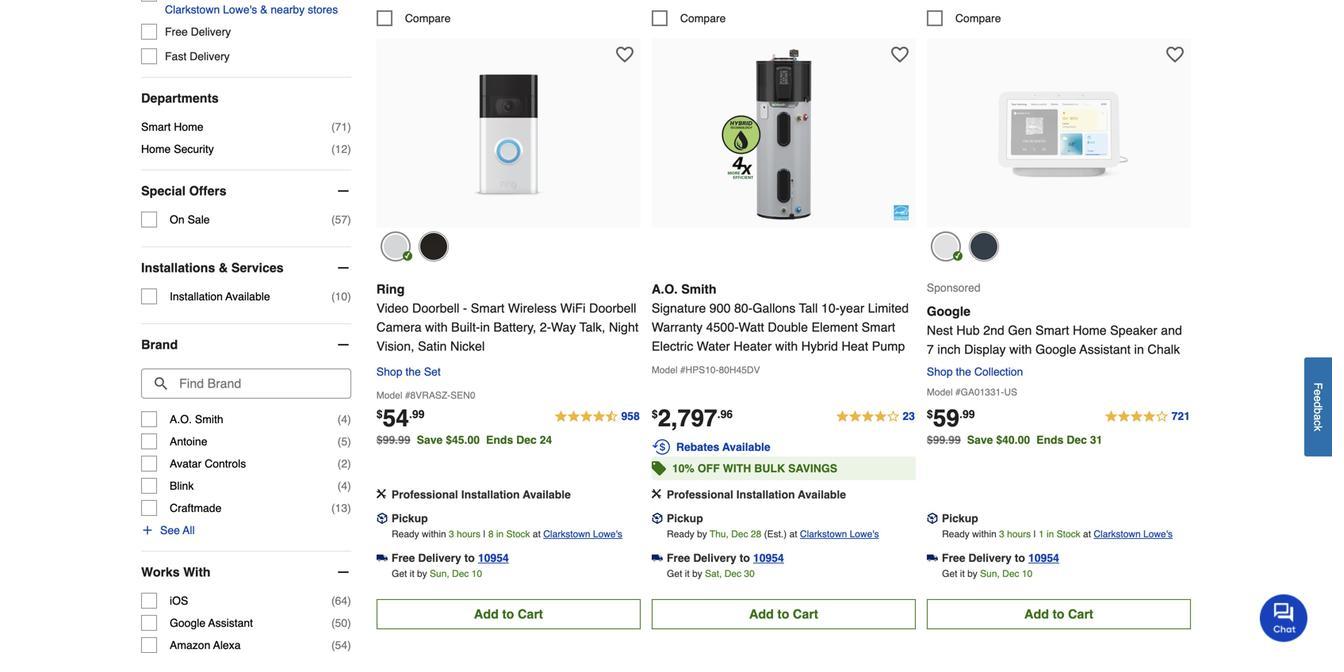 Task type: describe. For each thing, give the bounding box(es) containing it.
cart for third the 'add to cart' button
[[1069, 607, 1094, 622]]

installations & services
[[141, 261, 284, 275]]

get for ready within 3 hours | 1 in stock at clarkstown lowe's
[[943, 569, 958, 580]]

( 50 )
[[332, 617, 351, 630]]

1 vertical spatial &
[[219, 261, 228, 275]]

dec left 24
[[517, 434, 537, 447]]

hours for 1
[[1008, 529, 1031, 540]]

$ 54 .99
[[377, 405, 425, 432]]

( for avatar controls
[[338, 458, 341, 470]]

add for first the 'add to cart' button
[[474, 607, 499, 622]]

0 vertical spatial &
[[260, 3, 268, 16]]

delivery for ready within 3 hours | 8 in stock at clarkstown lowe's
[[418, 552, 462, 565]]

k
[[1313, 426, 1325, 432]]

ga01331-
[[961, 387, 1005, 398]]

clarkstown lowe's & nearby stores
[[165, 3, 338, 16]]

wireless
[[508, 301, 557, 316]]

| for 8
[[483, 529, 486, 540]]

double
[[768, 320, 808, 335]]

professional installation available for assembly image
[[392, 489, 571, 501]]

assembly image
[[652, 489, 662, 499]]

2 add to cart button from the left
[[652, 600, 916, 630]]

google nest hub 2nd gen smart home speaker and 7 inch display with google assistant in chalk
[[927, 304, 1183, 357]]

google for nest
[[927, 304, 971, 319]]

) for amazon alexa
[[348, 639, 351, 652]]

free for ready within 3 hours | 1 in stock at clarkstown lowe's
[[942, 552, 966, 565]]

( 4 ) for blink
[[338, 480, 351, 493]]

1 vertical spatial assistant
[[208, 617, 253, 630]]

within for ready within 3 hours | 1 in stock at clarkstown lowe's
[[973, 529, 997, 540]]

chat invite button image
[[1261, 594, 1309, 643]]

available down savings
[[798, 489, 846, 501]]

gen
[[1008, 323, 1032, 338]]

installations
[[141, 261, 215, 275]]

special
[[141, 184, 186, 198]]

cart for first the 'add to cart' button
[[518, 607, 543, 622]]

5013803451 element
[[652, 10, 726, 26]]

24
[[540, 434, 552, 447]]

) for installation available
[[348, 290, 351, 303]]

c
[[1313, 420, 1325, 426]]

a.o. for a.o. smith
[[170, 413, 192, 426]]

free delivery to 10954 for 8
[[392, 552, 509, 565]]

f
[[1313, 383, 1325, 390]]

shop for shop the collection
[[927, 366, 953, 378]]

1 e from the top
[[1313, 390, 1325, 396]]

compare for "5001192329" element
[[405, 12, 451, 24]]

add to cart for first the 'add to cart' button
[[474, 607, 543, 622]]

installation available
[[170, 290, 270, 303]]

get it by sat, dec 30
[[667, 569, 755, 580]]

see all button
[[141, 523, 195, 539]]

ready by thu, dec 28 (est.) at clarkstown lowe's
[[667, 529, 879, 540]]

$ for 59
[[927, 408, 934, 421]]

model # ga01331-us
[[927, 387, 1018, 398]]

signature
[[652, 301, 706, 316]]

departments
[[141, 91, 219, 106]]

(est.)
[[764, 529, 787, 540]]

assistant inside google nest hub 2nd gen smart home speaker and 7 inch display with google assistant in chalk
[[1080, 342, 1131, 357]]

2nd
[[984, 323, 1005, 338]]

# for hps10-80h45dv
[[681, 365, 686, 376]]

nickel
[[451, 339, 485, 354]]

video
[[377, 301, 409, 316]]

$99.99 save $40.00 ends dec 31
[[927, 434, 1103, 447]]

minus image for offers
[[335, 183, 351, 199]]

b
[[1313, 408, 1325, 414]]

savings save $45.00 element
[[417, 434, 559, 447]]

thu,
[[710, 529, 729, 540]]

( 4 ) for a.o. smith
[[338, 413, 351, 426]]

ring video doorbell - smart wireless wifi doorbell camera with built-in battery, 2-way talk, night vision, satin nickel image
[[422, 47, 596, 221]]

actual price $54.99 element
[[377, 405, 425, 432]]

10-
[[822, 301, 840, 316]]

8
[[489, 529, 494, 540]]

$ for 54
[[377, 408, 383, 421]]

heat
[[842, 339, 869, 354]]

with
[[723, 462, 752, 475]]

with
[[183, 565, 211, 580]]

minus image
[[335, 565, 351, 581]]

57
[[335, 213, 348, 226]]

venetian bronze image
[[419, 232, 449, 262]]

set
[[424, 366, 441, 378]]

the for set
[[406, 366, 421, 378]]

energy star qualified image
[[894, 205, 910, 221]]

assembly image
[[377, 489, 386, 499]]

10954 for (est.)
[[754, 552, 784, 565]]

) for smart home
[[348, 121, 351, 133]]

actual price $59.99 element
[[927, 405, 975, 432]]

in inside ring video doorbell - smart wireless wifi doorbell camera with built-in battery, 2-way talk, night vision, satin nickel
[[480, 320, 490, 335]]

) for craftmade
[[348, 502, 351, 515]]

4.5 stars image
[[554, 408, 641, 427]]

model for model # hps10-80h45dv
[[652, 365, 678, 376]]

clarkstown lowe's button for ready within 3 hours | 8 in stock at clarkstown lowe's
[[544, 527, 623, 543]]

rebates available button
[[652, 438, 916, 457]]

ready within 3 hours | 1 in stock at clarkstown lowe's
[[943, 529, 1173, 540]]

.96
[[718, 408, 733, 421]]

pump
[[872, 339, 905, 354]]

vision,
[[377, 339, 415, 354]]

10954 button for 8
[[478, 550, 509, 566]]

pickup for ready within 3 hours | 8 in stock at clarkstown lowe's
[[392, 512, 428, 525]]

special offers button
[[141, 171, 351, 212]]

3 add to cart button from the left
[[927, 600, 1192, 630]]

2 horizontal spatial google
[[1036, 342, 1077, 357]]

2
[[341, 458, 348, 470]]

avatar controls
[[170, 458, 246, 470]]

on sale
[[170, 213, 210, 226]]

by for ready by thu, dec 28 (est.) at clarkstown lowe's
[[693, 569, 703, 580]]

( for smart home
[[332, 121, 335, 133]]

$99.99 for 59
[[927, 434, 961, 447]]

smart home
[[141, 121, 204, 133]]

delivery for ready within 3 hours | 1 in stock at clarkstown lowe's
[[969, 552, 1012, 565]]

speaker
[[1111, 323, 1158, 338]]

) for google assistant
[[348, 617, 351, 630]]

dec left 31
[[1067, 434, 1088, 447]]

$99.99 save $45.00 ends dec 24
[[377, 434, 552, 447]]

23
[[903, 410, 915, 423]]

10% off with bulk savings
[[673, 462, 838, 475]]

d
[[1313, 402, 1325, 408]]

2 heart outline image from the left
[[892, 46, 909, 63]]

display
[[965, 342, 1006, 357]]

in right 1
[[1047, 529, 1055, 540]]

stock for 8
[[507, 529, 530, 540]]

nest
[[927, 323, 953, 338]]

cart for second the 'add to cart' button from the right
[[793, 607, 819, 622]]

5001192329 element
[[377, 10, 451, 26]]

4 stars image for 2,797
[[836, 408, 916, 427]]

$ 2,797 .96
[[652, 405, 733, 432]]

1 horizontal spatial home
[[174, 121, 204, 133]]

13
[[335, 502, 348, 515]]

0 horizontal spatial installation
[[170, 290, 223, 303]]

Find Brand text field
[[141, 369, 351, 399]]

( 2 )
[[338, 458, 351, 470]]

tall
[[799, 301, 818, 316]]

a
[[1313, 414, 1325, 420]]

.99 for 54
[[409, 408, 425, 421]]

958 button
[[554, 408, 641, 427]]

get for ready within 3 hours | 8 in stock at clarkstown lowe's
[[392, 569, 407, 580]]

( for a.o. smith
[[338, 413, 341, 426]]

available down installations & services button
[[226, 290, 270, 303]]

dec down ready within 3 hours | 1 in stock at clarkstown lowe's
[[1003, 569, 1020, 580]]

available down 24
[[523, 489, 571, 501]]

$ for 2,797
[[652, 408, 658, 421]]

dec left 28
[[732, 529, 749, 540]]

the for collection
[[956, 366, 972, 378]]

( for craftmade
[[332, 502, 335, 515]]

ready for ready within 3 hours | 1 in stock at clarkstown lowe's
[[943, 529, 970, 540]]

( 10 )
[[332, 290, 351, 303]]

a.o. for a.o. smith signature 900 80-gallons tall 10-year limited warranty 4500-watt double element smart electric water heater with hybrid heat pump
[[652, 282, 678, 297]]

controls
[[205, 458, 246, 470]]

3 for 1
[[1000, 529, 1005, 540]]

with inside a.o. smith signature 900 80-gallons tall 10-year limited warranty 4500-watt double element smart electric water heater with hybrid heat pump
[[776, 339, 798, 354]]

get it by sun, dec 10 for ready within 3 hours | 1 in stock at clarkstown lowe's
[[943, 569, 1033, 580]]

add for second the 'add to cart' button from the right
[[750, 607, 774, 622]]

blink
[[170, 480, 194, 493]]

64
[[335, 595, 348, 608]]

ends dec 31 element
[[1037, 434, 1109, 447]]

ready for ready by thu, dec 28 (est.) at clarkstown lowe's
[[667, 529, 695, 540]]

wifi
[[561, 301, 586, 316]]

$ 59 .99
[[927, 405, 975, 432]]

alexa
[[213, 639, 241, 652]]

10 for ready within 3 hours | 8 in stock at clarkstown lowe's
[[472, 569, 482, 580]]

in inside google nest hub 2nd gen smart home speaker and 7 inch display with google assistant in chalk
[[1135, 342, 1145, 357]]

battery,
[[494, 320, 537, 335]]

warranty
[[652, 320, 703, 335]]

pickup for ready within 3 hours | 1 in stock at clarkstown lowe's
[[942, 512, 979, 525]]

( for google assistant
[[332, 617, 335, 630]]

4 for blink
[[341, 480, 348, 493]]

rebates
[[677, 441, 720, 454]]

ends for 59
[[1037, 434, 1064, 447]]

( 5 )
[[338, 436, 351, 448]]

# for ga01331-us
[[956, 387, 961, 398]]

clarkstown right 8
[[544, 529, 591, 540]]

23 button
[[836, 408, 916, 427]]

f e e d b a c k button
[[1305, 358, 1333, 457]]

element
[[812, 320, 858, 335]]

delivery up fast delivery
[[191, 25, 231, 38]]

water
[[697, 339, 731, 354]]

free delivery to 10954 for 1
[[942, 552, 1060, 565]]

camera
[[377, 320, 422, 335]]

) for on sale
[[348, 213, 351, 226]]

delivery down free delivery
[[190, 50, 230, 63]]

( 13 )
[[332, 502, 351, 515]]

add to cart for third the 'add to cart' button
[[1025, 607, 1094, 622]]

nearby
[[271, 3, 305, 16]]

google assistant
[[170, 617, 253, 630]]

clarkstown right (est.)
[[800, 529, 847, 540]]

4 for a.o. smith
[[341, 413, 348, 426]]

clarkstown lowe's button for ready within 3 hours | 1 in stock at clarkstown lowe's
[[1094, 527, 1173, 543]]

71
[[335, 121, 348, 133]]



Task type: vqa. For each thing, say whether or not it's contained in the screenshot.
( for Antoine
yes



Task type: locate. For each thing, give the bounding box(es) containing it.
28
[[751, 529, 762, 540]]

.99 inside $ 59 .99
[[960, 408, 975, 421]]

4 down the ( 2 )
[[341, 480, 348, 493]]

2 save from the left
[[968, 434, 994, 447]]

with down gen
[[1010, 342, 1032, 357]]

clarkstown right 1
[[1094, 529, 1141, 540]]

ios
[[170, 595, 188, 608]]

works with button
[[141, 552, 351, 593]]

ends
[[486, 434, 513, 447], [1037, 434, 1064, 447]]

stock right 8
[[507, 529, 530, 540]]

truck filled image
[[652, 553, 663, 564], [927, 553, 938, 564]]

minus image inside installations & services button
[[335, 260, 351, 276]]

minus image up ( 10 )
[[335, 260, 351, 276]]

1
[[1039, 529, 1045, 540]]

1 $99.99 from the left
[[377, 434, 411, 447]]

clarkstown lowe's button for ready by thu, dec 28 (est.) at clarkstown lowe's
[[800, 527, 879, 543]]

with inside ring video doorbell - smart wireless wifi doorbell camera with built-in battery, 2-way talk, night vision, satin nickel
[[425, 320, 448, 335]]

doorbell up night
[[589, 301, 637, 316]]

dec down ready within 3 hours | 8 in stock at clarkstown lowe's
[[452, 569, 469, 580]]

services
[[231, 261, 284, 275]]

4 stars image
[[836, 408, 916, 427], [1105, 408, 1192, 427]]

1 sun, from the left
[[430, 569, 450, 580]]

1 horizontal spatial 54
[[383, 405, 409, 432]]

1 horizontal spatial installation
[[461, 489, 520, 501]]

within left 1
[[973, 529, 997, 540]]

heart outline image
[[1167, 46, 1184, 63]]

2 pickup from the left
[[667, 512, 703, 525]]

54 down 'model # 8vrasz-sen0'
[[383, 405, 409, 432]]

3 clarkstown lowe's button from the left
[[1094, 527, 1173, 543]]

3 cart from the left
[[1069, 607, 1094, 622]]

1 horizontal spatial free delivery to 10954
[[667, 552, 784, 565]]

bulk
[[755, 462, 786, 475]]

3 ) from the top
[[348, 213, 351, 226]]

1 horizontal spatial stock
[[1057, 529, 1081, 540]]

0 horizontal spatial clarkstown lowe's button
[[544, 527, 623, 543]]

0 vertical spatial 54
[[383, 405, 409, 432]]

e up d
[[1313, 390, 1325, 396]]

0 horizontal spatial professional installation available
[[392, 489, 571, 501]]

0 horizontal spatial was price $99.99 element
[[377, 430, 417, 447]]

( 64 )
[[332, 595, 351, 608]]

available up "10% off with bulk savings"
[[723, 441, 771, 454]]

4 stars image containing 23
[[836, 408, 916, 427]]

it for ready within 3 hours | 1 in stock at clarkstown lowe's
[[961, 569, 965, 580]]

a.o. smith
[[170, 413, 223, 426]]

4 stars image left 59
[[836, 408, 916, 427]]

at right 8
[[533, 529, 541, 540]]

model for model # ga01331-us
[[927, 387, 953, 398]]

shop the collection link
[[927, 366, 1030, 378]]

10 left ring
[[335, 290, 348, 303]]

was price $99.99 element down model # ga01331-us
[[927, 430, 968, 447]]

54
[[383, 405, 409, 432], [335, 639, 348, 652]]

clarkstown up free delivery
[[165, 3, 220, 16]]

3 minus image from the top
[[335, 337, 351, 353]]

minus image inside brand button
[[335, 337, 351, 353]]

0 horizontal spatial $
[[377, 408, 383, 421]]

shop
[[377, 366, 403, 378], [927, 366, 953, 378]]

0 horizontal spatial professional
[[392, 489, 458, 501]]

ends right $45.00
[[486, 434, 513, 447]]

1 save from the left
[[417, 434, 443, 447]]

4 ) from the top
[[348, 290, 351, 303]]

home security
[[141, 143, 214, 156]]

it for ready within 3 hours | 8 in stock at clarkstown lowe's
[[410, 569, 415, 580]]

5
[[341, 436, 348, 448]]

free delivery to 10954 for (est.)
[[667, 552, 784, 565]]

11 ) from the top
[[348, 617, 351, 630]]

1 10954 from the left
[[478, 552, 509, 565]]

charcoal image
[[969, 232, 1000, 262]]

a.o. smithsignature 900 80-gallons tall 10-year limited warranty 4500-watt double element smart electric water heater with hybrid heat pump element
[[652, 39, 916, 228]]

1 professional installation available from the left
[[392, 489, 571, 501]]

( for amazon alexa
[[332, 639, 335, 652]]

4 stars image containing 721
[[1105, 408, 1192, 427]]

3 get from the left
[[943, 569, 958, 580]]

2 horizontal spatial #
[[956, 387, 961, 398]]

2 within from the left
[[973, 529, 997, 540]]

1 horizontal spatial professional installation available
[[667, 489, 846, 501]]

delivery right truck filled icon
[[418, 552, 462, 565]]

by for ready within 3 hours | 8 in stock at clarkstown lowe's
[[417, 569, 427, 580]]

0 vertical spatial a.o.
[[652, 282, 678, 297]]

$ right 23
[[927, 408, 934, 421]]

hub
[[957, 323, 980, 338]]

compare inside 5013803451 element
[[681, 12, 726, 24]]

9 ) from the top
[[348, 502, 351, 515]]

add for third the 'add to cart' button
[[1025, 607, 1050, 622]]

0 vertical spatial google
[[927, 304, 971, 319]]

$45.00
[[446, 434, 480, 447]]

minus image inside special offers button
[[335, 183, 351, 199]]

ends dec 24 element
[[486, 434, 559, 447]]

assistant up the alexa
[[208, 617, 253, 630]]

free
[[165, 25, 188, 38], [392, 552, 415, 565], [667, 552, 691, 565], [942, 552, 966, 565]]

3 at from the left
[[1084, 529, 1092, 540]]

0 horizontal spatial ready
[[392, 529, 419, 540]]

0 horizontal spatial assistant
[[208, 617, 253, 630]]

2 3 from the left
[[1000, 529, 1005, 540]]

$ right 958
[[652, 408, 658, 421]]

shop inside shop the set link
[[377, 366, 403, 378]]

get it by sun, dec 10
[[392, 569, 482, 580], [943, 569, 1033, 580]]

shop the set link
[[377, 362, 441, 381]]

truck filled image
[[377, 553, 388, 564]]

brand button
[[141, 325, 351, 366]]

1 horizontal spatial it
[[685, 569, 690, 580]]

smith up antoine
[[195, 413, 223, 426]]

2 cart from the left
[[793, 607, 819, 622]]

.99 inside $ 54 .99
[[409, 408, 425, 421]]

within left 8
[[422, 529, 446, 540]]

hybrid
[[802, 339, 838, 354]]

3 add from the left
[[1025, 607, 1050, 622]]

1 add from the left
[[474, 607, 499, 622]]

0 horizontal spatial hours
[[457, 529, 481, 540]]

smart right gen
[[1036, 323, 1070, 338]]

0 horizontal spatial 10954 button
[[478, 550, 509, 566]]

add to cart button
[[377, 600, 641, 630], [652, 600, 916, 630], [927, 600, 1192, 630]]

installation up 8
[[461, 489, 520, 501]]

smith up signature
[[682, 282, 717, 297]]

works
[[141, 565, 180, 580]]

54 for $ 54 .99
[[383, 405, 409, 432]]

54 for ( 54 )
[[335, 639, 348, 652]]

0 horizontal spatial heart outline image
[[616, 46, 634, 63]]

1 horizontal spatial 3
[[1000, 529, 1005, 540]]

2-
[[540, 320, 551, 335]]

) for blink
[[348, 480, 351, 493]]

2 .99 from the left
[[960, 408, 975, 421]]

4 stars image down chalk
[[1105, 408, 1192, 427]]

2 doorbell from the left
[[589, 301, 637, 316]]

3 for 8
[[449, 529, 454, 540]]

2 horizontal spatial ready
[[943, 529, 970, 540]]

professional for assembly icon
[[667, 489, 734, 501]]

in up nickel at the left of the page
[[480, 320, 490, 335]]

professional installation available for assembly icon
[[667, 489, 846, 501]]

1 horizontal spatial |
[[1034, 529, 1037, 540]]

1 horizontal spatial ends
[[1037, 434, 1064, 447]]

tag filled image
[[652, 458, 666, 480]]

1 heart outline image from the left
[[616, 46, 634, 63]]

0 horizontal spatial free delivery to 10954
[[392, 552, 509, 565]]

0 horizontal spatial get
[[392, 569, 407, 580]]

fast delivery
[[165, 50, 230, 63]]

) for avatar controls
[[348, 458, 351, 470]]

0 vertical spatial home
[[174, 121, 204, 133]]

1 horizontal spatial the
[[956, 366, 972, 378]]

$ inside $ 54 .99
[[377, 408, 383, 421]]

with
[[425, 320, 448, 335], [776, 339, 798, 354], [1010, 342, 1032, 357]]

1 was price $99.99 element from the left
[[377, 430, 417, 447]]

0 horizontal spatial add to cart button
[[377, 600, 641, 630]]

1 horizontal spatial truck filled image
[[927, 553, 938, 564]]

2 add from the left
[[750, 607, 774, 622]]

off
[[698, 462, 720, 475]]

pickup
[[392, 512, 428, 525], [667, 512, 703, 525], [942, 512, 979, 525]]

1 horizontal spatial pickup image
[[652, 513, 663, 524]]

professional installation available up 8
[[392, 489, 571, 501]]

2 e from the top
[[1313, 396, 1325, 402]]

3 free delivery to 10954 from the left
[[942, 552, 1060, 565]]

2 professional from the left
[[667, 489, 734, 501]]

ready for ready within 3 hours | 8 in stock at clarkstown lowe's
[[392, 529, 419, 540]]

3 left 1
[[1000, 529, 1005, 540]]

minus image down ( 10 )
[[335, 337, 351, 353]]

2 get from the left
[[667, 569, 683, 580]]

) for a.o. smith
[[348, 413, 351, 426]]

2 $ from the left
[[652, 408, 658, 421]]

free for ready by thu, dec 28 (est.) at clarkstown lowe's
[[667, 552, 691, 565]]

4 stars image for 59
[[1105, 408, 1192, 427]]

2 vertical spatial google
[[170, 617, 206, 630]]

available inside button
[[723, 441, 771, 454]]

0 vertical spatial ( 4 )
[[338, 413, 351, 426]]

dec left 30
[[725, 569, 742, 580]]

10954 for 1
[[1029, 552, 1060, 565]]

google
[[927, 304, 971, 319], [1036, 342, 1077, 357], [170, 617, 206, 630]]

721 button
[[1105, 408, 1192, 427]]

pickup image for ready within 3 hours | 1 in stock at clarkstown lowe's
[[927, 513, 938, 524]]

model up actual price $54.99 element
[[377, 390, 403, 401]]

doorbell left -
[[412, 301, 460, 316]]

3 10954 from the left
[[1029, 552, 1060, 565]]

stock for 1
[[1057, 529, 1081, 540]]

a.o. up signature
[[652, 282, 678, 297]]

1 add to cart from the left
[[474, 607, 543, 622]]

10 ) from the top
[[348, 595, 351, 608]]

1 horizontal spatial &
[[260, 3, 268, 16]]

10
[[335, 290, 348, 303], [472, 569, 482, 580], [1022, 569, 1033, 580]]

with down double
[[776, 339, 798, 354]]

add
[[474, 607, 499, 622], [750, 607, 774, 622], [1025, 607, 1050, 622]]

get it by sun, dec 10 for ready within 3 hours | 8 in stock at clarkstown lowe's
[[392, 569, 482, 580]]

with inside google nest hub 2nd gen smart home speaker and 7 inch display with google assistant in chalk
[[1010, 342, 1032, 357]]

free for ready within 3 hours | 8 in stock at clarkstown lowe's
[[392, 552, 415, 565]]

f e e d b a c k
[[1313, 383, 1325, 432]]

.99 down 'model # 8vrasz-sen0'
[[409, 408, 425, 421]]

1 horizontal spatial at
[[790, 529, 798, 540]]

10 down ready within 3 hours | 1 in stock at clarkstown lowe's
[[1022, 569, 1033, 580]]

sun, for ready within 3 hours | 1 in stock at clarkstown lowe's
[[981, 569, 1000, 580]]

1 4 stars image from the left
[[836, 408, 916, 427]]

inch
[[938, 342, 961, 357]]

in right 8
[[497, 529, 504, 540]]

save left $45.00
[[417, 434, 443, 447]]

2 the from the left
[[956, 366, 972, 378]]

3
[[449, 529, 454, 540], [1000, 529, 1005, 540]]

10954 for 8
[[478, 552, 509, 565]]

1 stock from the left
[[507, 529, 530, 540]]

2 was price $99.99 element from the left
[[927, 430, 968, 447]]

2 truck filled image from the left
[[927, 553, 938, 564]]

ring video doorbell - smart wireless wifi doorbell camera with built-in battery, 2-way talk, night vision, satin nickel
[[377, 282, 639, 354]]

minus image for &
[[335, 260, 351, 276]]

2 horizontal spatial pickup
[[942, 512, 979, 525]]

1 horizontal spatial professional
[[667, 489, 734, 501]]

2 at from the left
[[790, 529, 798, 540]]

assistant down speaker
[[1080, 342, 1131, 357]]

1 at from the left
[[533, 529, 541, 540]]

0 horizontal spatial within
[[422, 529, 446, 540]]

3 left 8
[[449, 529, 454, 540]]

model for model # 8vrasz-sen0
[[377, 390, 403, 401]]

plus image
[[141, 524, 154, 537]]

minus image up 57
[[335, 183, 351, 199]]

1 horizontal spatial .99
[[960, 408, 975, 421]]

save left $40.00
[[968, 434, 994, 447]]

0 horizontal spatial 10
[[335, 290, 348, 303]]

0 horizontal spatial model
[[377, 390, 403, 401]]

clarkstown
[[165, 3, 220, 16], [544, 529, 591, 540], [800, 529, 847, 540], [1094, 529, 1141, 540]]

smart down limited
[[862, 320, 896, 335]]

1 vertical spatial smith
[[195, 413, 223, 426]]

cart
[[518, 607, 543, 622], [793, 607, 819, 622], [1069, 607, 1094, 622]]

( 71 )
[[332, 121, 351, 133]]

ring
[[377, 282, 405, 297]]

) for ios
[[348, 595, 351, 608]]

was price $99.99 element for 54
[[377, 430, 417, 447]]

by for ready within 3 hours | 1 in stock at clarkstown lowe's
[[968, 569, 978, 580]]

amazon alexa
[[170, 639, 241, 652]]

( 4 ) down the ( 2 )
[[338, 480, 351, 493]]

electric
[[652, 339, 694, 354]]

sun, down ready within 3 hours | 1 in stock at clarkstown lowe's
[[981, 569, 1000, 580]]

1 within from the left
[[422, 529, 446, 540]]

heater
[[734, 339, 772, 354]]

2 sun, from the left
[[981, 569, 1000, 580]]

home left speaker
[[1073, 323, 1107, 338]]

home
[[174, 121, 204, 133], [141, 143, 171, 156], [1073, 323, 1107, 338]]

at right (est.)
[[790, 529, 798, 540]]

smart right -
[[471, 301, 505, 316]]

installation for assembly image
[[461, 489, 520, 501]]

a.o. up antoine
[[170, 413, 192, 426]]

0 horizontal spatial .99
[[409, 408, 425, 421]]

2 compare from the left
[[681, 12, 726, 24]]

offers
[[189, 184, 227, 198]]

10954 button for (est.)
[[754, 550, 784, 566]]

pickup for ready by thu, dec 28 (est.) at clarkstown lowe's
[[667, 512, 703, 525]]

( for home security
[[332, 143, 335, 156]]

3 it from the left
[[961, 569, 965, 580]]

installation down bulk
[[737, 489, 795, 501]]

900
[[710, 301, 731, 316]]

2 vertical spatial minus image
[[335, 337, 351, 353]]

1 vertical spatial a.o.
[[170, 413, 192, 426]]

1 horizontal spatial add to cart
[[750, 607, 819, 622]]

within for ready within 3 hours | 8 in stock at clarkstown lowe's
[[422, 529, 446, 540]]

80h45dv
[[719, 365, 760, 376]]

1 doorbell from the left
[[412, 301, 460, 316]]

2 ready from the left
[[667, 529, 695, 540]]

shop down vision,
[[377, 366, 403, 378]]

# down electric
[[681, 365, 686, 376]]

compare inside 5001836499 element
[[956, 12, 1002, 24]]

$ inside $ 2,797 .96
[[652, 408, 658, 421]]

8 ) from the top
[[348, 480, 351, 493]]

3 $ from the left
[[927, 408, 934, 421]]

clarkstown lowe's & nearby stores button
[[165, 2, 338, 17]]

12 ) from the top
[[348, 639, 351, 652]]

5 ) from the top
[[348, 413, 351, 426]]

0 horizontal spatial |
[[483, 529, 486, 540]]

) for antoine
[[348, 436, 351, 448]]

collection
[[975, 366, 1024, 378]]

2 horizontal spatial 10
[[1022, 569, 1033, 580]]

see
[[160, 524, 180, 537]]

stock right 1
[[1057, 529, 1081, 540]]

free delivery to 10954 down 8
[[392, 552, 509, 565]]

4 up the ( 5 )
[[341, 413, 348, 426]]

0 horizontal spatial save
[[417, 434, 443, 447]]

home up security
[[174, 121, 204, 133]]

6 ) from the top
[[348, 436, 351, 448]]

e up b
[[1313, 396, 1325, 402]]

rebates available
[[677, 441, 771, 454]]

home down smart home
[[141, 143, 171, 156]]

| left 1
[[1034, 529, 1037, 540]]

1 horizontal spatial save
[[968, 434, 994, 447]]

1 ends from the left
[[486, 434, 513, 447]]

2 horizontal spatial free delivery to 10954
[[942, 552, 1060, 565]]

e
[[1313, 390, 1325, 396], [1313, 396, 1325, 402]]

10954 down 1
[[1029, 552, 1060, 565]]

chalk image
[[931, 232, 961, 262]]

# down shop the collection
[[956, 387, 961, 398]]

1 10954 button from the left
[[478, 550, 509, 566]]

0 horizontal spatial cart
[[518, 607, 543, 622]]

54 down ( 50 )
[[335, 639, 348, 652]]

pickup image
[[377, 513, 388, 524], [652, 513, 663, 524], [927, 513, 938, 524]]

smart inside google nest hub 2nd gen smart home speaker and 7 inch display with google assistant in chalk
[[1036, 323, 1070, 338]]

all
[[183, 524, 195, 537]]

smith for a.o. smith
[[195, 413, 223, 426]]

( for installation available
[[332, 290, 335, 303]]

# for 8vrasz-sen0
[[405, 390, 411, 401]]

add to cart
[[474, 607, 543, 622], [750, 607, 819, 622], [1025, 607, 1094, 622]]

add to cart for second the 'add to cart' button from the right
[[750, 607, 819, 622]]

1 professional from the left
[[392, 489, 458, 501]]

2 horizontal spatial clarkstown lowe's button
[[1094, 527, 1173, 543]]

2 minus image from the top
[[335, 260, 351, 276]]

10 down ready within 3 hours | 8 in stock at clarkstown lowe's
[[472, 569, 482, 580]]

( for blink
[[338, 480, 341, 493]]

0 horizontal spatial pickup
[[392, 512, 428, 525]]

0 horizontal spatial with
[[425, 320, 448, 335]]

2 horizontal spatial it
[[961, 569, 965, 580]]

smart up home security at left top
[[141, 121, 171, 133]]

2 horizontal spatial add
[[1025, 607, 1050, 622]]

( 54 )
[[332, 639, 351, 652]]

1 horizontal spatial hours
[[1008, 529, 1031, 540]]

958
[[622, 410, 640, 423]]

$99.99 for 54
[[377, 434, 411, 447]]

1 $ from the left
[[377, 408, 383, 421]]

1 compare from the left
[[405, 12, 451, 24]]

at for ready within 3 hours | 8 in stock at clarkstown lowe's
[[533, 529, 541, 540]]

2 horizontal spatial cart
[[1069, 607, 1094, 622]]

1 horizontal spatial sun,
[[981, 569, 1000, 580]]

10954 button down 8
[[478, 550, 509, 566]]

1 horizontal spatial google
[[927, 304, 971, 319]]

3 add to cart from the left
[[1025, 607, 1094, 622]]

2 horizontal spatial model
[[927, 387, 953, 398]]

hours left 1
[[1008, 529, 1031, 540]]

2 10954 from the left
[[754, 552, 784, 565]]

1 it from the left
[[410, 569, 415, 580]]

3 pickup image from the left
[[927, 513, 938, 524]]

2 ) from the top
[[348, 143, 351, 156]]

delivery
[[191, 25, 231, 38], [190, 50, 230, 63], [418, 552, 462, 565], [694, 552, 737, 565], [969, 552, 1012, 565]]

in down speaker
[[1135, 342, 1145, 357]]

a.o. inside a.o. smith signature 900 80-gallons tall 10-year limited warranty 4500-watt double element smart electric water heater with hybrid heat pump
[[652, 282, 678, 297]]

compare for 5001836499 element
[[956, 12, 1002, 24]]

1 horizontal spatial compare
[[681, 12, 726, 24]]

1 pickup from the left
[[392, 512, 428, 525]]

0 horizontal spatial smith
[[195, 413, 223, 426]]

0 horizontal spatial it
[[410, 569, 415, 580]]

installation down installations & services
[[170, 290, 223, 303]]

0 horizontal spatial &
[[219, 261, 228, 275]]

installation for assembly icon
[[737, 489, 795, 501]]

.99 down model # ga01331-us
[[960, 408, 975, 421]]

savings save $40.00 element
[[968, 434, 1109, 447]]

7 ) from the top
[[348, 458, 351, 470]]

5001836499 element
[[927, 10, 1002, 26]]

hps10-
[[686, 365, 719, 376]]

satin nickel image
[[381, 232, 411, 262]]

was price $99.99 element for 59
[[927, 430, 968, 447]]

1 ready from the left
[[392, 529, 419, 540]]

10954 down ready by thu, dec 28 (est.) at clarkstown lowe's
[[754, 552, 784, 565]]

compare
[[405, 12, 451, 24], [681, 12, 726, 24], [956, 12, 1002, 24]]

special offers
[[141, 184, 227, 198]]

10954 button
[[478, 550, 509, 566], [754, 550, 784, 566], [1029, 550, 1060, 566]]

fast
[[165, 50, 187, 63]]

1 horizontal spatial was price $99.99 element
[[927, 430, 968, 447]]

2 horizontal spatial get
[[943, 569, 958, 580]]

by
[[697, 529, 707, 540], [417, 569, 427, 580], [693, 569, 703, 580], [968, 569, 978, 580]]

2 it from the left
[[685, 569, 690, 580]]

1 | from the left
[[483, 529, 486, 540]]

1 horizontal spatial heart outline image
[[892, 46, 909, 63]]

smith inside a.o. smith signature 900 80-gallons tall 10-year limited warranty 4500-watt double element smart electric water heater with hybrid heat pump
[[682, 282, 717, 297]]

59
[[934, 405, 960, 432]]

1 vertical spatial 54
[[335, 639, 348, 652]]

with up satin
[[425, 320, 448, 335]]

721
[[1172, 410, 1191, 423]]

rebates icon image
[[652, 438, 671, 457]]

0 horizontal spatial shop
[[377, 366, 403, 378]]

model # hps10-80h45dv
[[652, 365, 760, 376]]

delivery down ready within 3 hours | 1 in stock at clarkstown lowe's
[[969, 552, 1012, 565]]

50
[[335, 617, 348, 630]]

2 shop from the left
[[927, 366, 953, 378]]

was price $99.99 element down 'model # 8vrasz-sen0'
[[377, 430, 417, 447]]

smart inside ring video doorbell - smart wireless wifi doorbell camera with built-in battery, 2-way talk, night vision, satin nickel
[[471, 301, 505, 316]]

1 horizontal spatial $99.99
[[927, 434, 961, 447]]

& left the nearby
[[260, 3, 268, 16]]

2 horizontal spatial pickup image
[[927, 513, 938, 524]]

1 4 from the top
[[341, 413, 348, 426]]

departments element
[[141, 90, 351, 106]]

2 ends from the left
[[1037, 434, 1064, 447]]

3 pickup from the left
[[942, 512, 979, 525]]

| for 1
[[1034, 529, 1037, 540]]

1 ) from the top
[[348, 121, 351, 133]]

sponsored
[[927, 282, 981, 294]]

1 free delivery to 10954 from the left
[[392, 552, 509, 565]]

the left set
[[406, 366, 421, 378]]

1 pickup image from the left
[[377, 513, 388, 524]]

savings
[[789, 462, 838, 475]]

1 horizontal spatial cart
[[793, 607, 819, 622]]

2 get it by sun, dec 10 from the left
[[943, 569, 1033, 580]]

1 horizontal spatial get
[[667, 569, 683, 580]]

1 horizontal spatial 10954
[[754, 552, 784, 565]]

clarkstown inside button
[[165, 3, 220, 16]]

get for ready by thu, dec 28 (est.) at clarkstown lowe's
[[667, 569, 683, 580]]

2 ( 4 ) from the top
[[338, 480, 351, 493]]

( for on sale
[[332, 213, 335, 226]]

doorbell
[[412, 301, 460, 316], [589, 301, 637, 316]]

1 clarkstown lowe's button from the left
[[544, 527, 623, 543]]

2 stock from the left
[[1057, 529, 1081, 540]]

shop the set
[[377, 366, 441, 378]]

professional
[[392, 489, 458, 501], [667, 489, 734, 501]]

|
[[483, 529, 486, 540], [1034, 529, 1037, 540]]

ends for 54
[[486, 434, 513, 447]]

1 vertical spatial 4
[[341, 480, 348, 493]]

was price $99.99 element
[[377, 430, 417, 447], [927, 430, 968, 447]]

$99.99 down 59
[[927, 434, 961, 447]]

dec
[[517, 434, 537, 447], [1067, 434, 1088, 447], [732, 529, 749, 540], [452, 569, 469, 580], [725, 569, 742, 580], [1003, 569, 1020, 580]]

pickup image for ready within 3 hours | 8 in stock at clarkstown lowe's
[[377, 513, 388, 524]]

the up model # ga01331-us
[[956, 366, 972, 378]]

1 horizontal spatial smith
[[682, 282, 717, 297]]

10 for ready within 3 hours | 1 in stock at clarkstown lowe's
[[1022, 569, 1033, 580]]

1 get it by sun, dec 10 from the left
[[392, 569, 482, 580]]

1 minus image from the top
[[335, 183, 351, 199]]

in
[[480, 320, 490, 335], [1135, 342, 1145, 357], [497, 529, 504, 540], [1047, 529, 1055, 540]]

( for ios
[[332, 595, 335, 608]]

2 hours from the left
[[1008, 529, 1031, 540]]

delivery for ready by thu, dec 28 (est.) at clarkstown lowe's
[[694, 552, 737, 565]]

1 get from the left
[[392, 569, 407, 580]]

hours left 8
[[457, 529, 481, 540]]

professional right assembly image
[[392, 489, 458, 501]]

actual price $2,797.96 element
[[652, 405, 733, 432]]

model up 59
[[927, 387, 953, 398]]

free delivery to 10954 up sat, at the bottom of the page
[[667, 552, 784, 565]]

pickup image for ready by thu, dec 28 (est.) at clarkstown lowe's
[[652, 513, 663, 524]]

1 horizontal spatial clarkstown lowe's button
[[800, 527, 879, 543]]

within
[[422, 529, 446, 540], [973, 529, 997, 540]]

1 horizontal spatial 10
[[472, 569, 482, 580]]

home inside google nest hub 2nd gen smart home speaker and 7 inch display with google assistant in chalk
[[1073, 323, 1107, 338]]

2 add to cart from the left
[[750, 607, 819, 622]]

0 horizontal spatial google
[[170, 617, 206, 630]]

# down shop the set at the bottom left
[[405, 390, 411, 401]]

google nest hub 2nd gen smart home speaker and 7 inch display with google assistant in chalk image
[[972, 47, 1147, 221]]

10954 button down ready by thu, dec 28 (est.) at clarkstown lowe's
[[754, 550, 784, 566]]

| left 8
[[483, 529, 486, 540]]

0 vertical spatial minus image
[[335, 183, 351, 199]]

3 10954 button from the left
[[1029, 550, 1060, 566]]

0 horizontal spatial at
[[533, 529, 541, 540]]

0 horizontal spatial add
[[474, 607, 499, 622]]

professional installation available down "10% off with bulk savings"
[[667, 489, 846, 501]]

1 truck filled image from the left
[[652, 553, 663, 564]]

0 horizontal spatial the
[[406, 366, 421, 378]]

save for 59
[[968, 434, 994, 447]]

3 ready from the left
[[943, 529, 970, 540]]

2 4 stars image from the left
[[1105, 408, 1192, 427]]

stores
[[308, 3, 338, 16]]

satin
[[418, 339, 447, 354]]

heart outline image
[[616, 46, 634, 63], [892, 46, 909, 63]]

0 horizontal spatial get it by sun, dec 10
[[392, 569, 482, 580]]

professional installation available
[[392, 489, 571, 501], [667, 489, 846, 501]]

2 $99.99 from the left
[[927, 434, 961, 447]]

1 3 from the left
[[449, 529, 454, 540]]

2 free delivery to 10954 from the left
[[667, 552, 784, 565]]

2 horizontal spatial compare
[[956, 12, 1002, 24]]

2,797
[[658, 405, 718, 432]]

2 clarkstown lowe's button from the left
[[800, 527, 879, 543]]

1 ( 4 ) from the top
[[338, 413, 351, 426]]

minus image
[[335, 183, 351, 199], [335, 260, 351, 276], [335, 337, 351, 353]]

sun, for ready within 3 hours | 8 in stock at clarkstown lowe's
[[430, 569, 450, 580]]

0 horizontal spatial $99.99
[[377, 434, 411, 447]]

0 horizontal spatial 4 stars image
[[836, 408, 916, 427]]

truck filled image for get it by sat, dec 30
[[652, 553, 663, 564]]

1 vertical spatial home
[[141, 143, 171, 156]]

1 add to cart button from the left
[[377, 600, 641, 630]]

$99.99 down actual price $54.99 element
[[377, 434, 411, 447]]

1 vertical spatial minus image
[[335, 260, 351, 276]]

2 | from the left
[[1034, 529, 1037, 540]]

professional down off
[[667, 489, 734, 501]]

model down electric
[[652, 365, 678, 376]]

$ inside $ 59 .99
[[927, 408, 934, 421]]

1 horizontal spatial 10954 button
[[754, 550, 784, 566]]

compare inside "5001192329" element
[[405, 12, 451, 24]]

hours for 8
[[457, 529, 481, 540]]

0 horizontal spatial pickup image
[[377, 513, 388, 524]]

smart inside a.o. smith signature 900 80-gallons tall 10-year limited warranty 4500-watt double element smart electric water heater with hybrid heat pump
[[862, 320, 896, 335]]

) for home security
[[348, 143, 351, 156]]

google for assistant
[[170, 617, 206, 630]]

1 horizontal spatial add
[[750, 607, 774, 622]]

2 horizontal spatial add to cart
[[1025, 607, 1094, 622]]

lowe's inside button
[[223, 3, 257, 16]]

3 compare from the left
[[956, 12, 1002, 24]]

a.o. smith signature 900 80-gallons tall 10-year limited warranty 4500-watt double element smart electric water heater with hybrid heat pump image
[[697, 47, 871, 221]]



